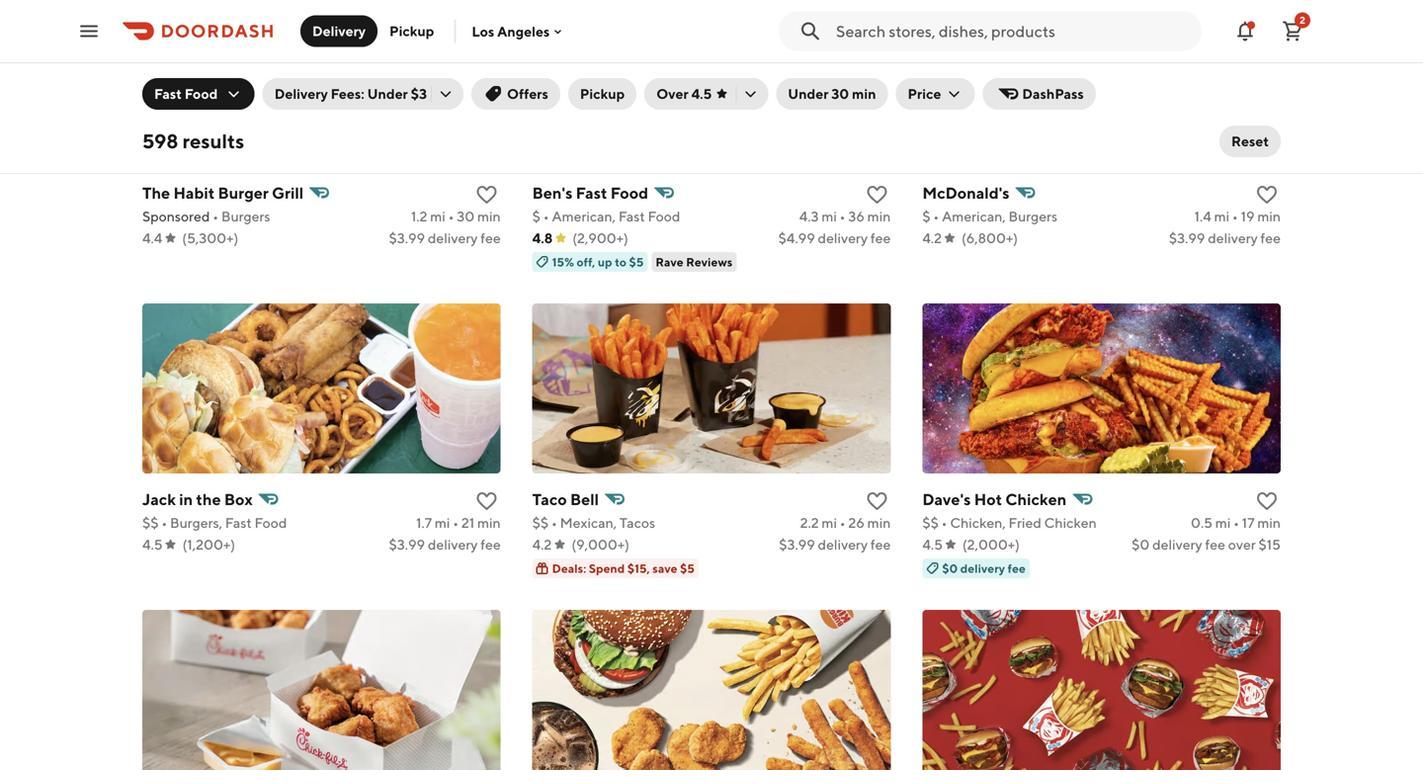 Task type: describe. For each thing, give the bounding box(es) containing it.
dashpass button
[[983, 78, 1096, 110]]

4.8
[[533, 230, 553, 246]]

offers
[[507, 86, 549, 102]]

• left 36
[[840, 208, 846, 224]]

1.2 mi • 30 min
[[411, 208, 501, 224]]

1.7
[[416, 515, 432, 531]]

17
[[1243, 515, 1255, 531]]

min for the habit burger grill
[[478, 208, 501, 224]]

$15,
[[628, 562, 650, 575]]

min for taco bell
[[868, 515, 891, 531]]

$ for ben's fast food
[[533, 208, 541, 224]]

mcdonald's
[[923, 183, 1010, 202]]

26
[[849, 515, 865, 531]]

$3.99 delivery fee for the habit burger grill
[[389, 230, 501, 246]]

fast inside button
[[154, 86, 182, 102]]

$3.99 for the habit burger grill
[[389, 230, 425, 246]]

0 horizontal spatial 30
[[457, 208, 475, 224]]

results
[[183, 130, 244, 153]]

angeles
[[498, 23, 550, 39]]

(6,800+)
[[962, 230, 1018, 246]]

36
[[849, 208, 865, 224]]

$$ for dave's hot chicken
[[923, 515, 939, 531]]

min for dave's hot chicken
[[1258, 515, 1281, 531]]

notification bell image
[[1234, 19, 1258, 43]]

fee for dave's hot chicken
[[1206, 536, 1226, 553]]

burger
[[218, 183, 269, 202]]

bell
[[570, 490, 599, 509]]

min inside under 30 min button
[[852, 86, 877, 102]]

$3.99 for taco bell
[[779, 536, 815, 553]]

Store search: begin typing to search for stores available on DoorDash text field
[[836, 20, 1190, 42]]

• down taco
[[552, 515, 558, 531]]

grill
[[272, 183, 304, 202]]

mexican,
[[560, 515, 617, 531]]

the habit burger grill
[[142, 183, 304, 202]]

food up rave
[[648, 208, 681, 224]]

mi for dave's hot chicken
[[1216, 515, 1231, 531]]

$$ • burgers, fast food
[[142, 515, 287, 531]]

0.5
[[1191, 515, 1213, 531]]

4.5 for jack in the box
[[142, 536, 163, 553]]

delivery button
[[301, 15, 378, 47]]

food up $ • american, fast food
[[611, 183, 649, 202]]

habit
[[173, 183, 215, 202]]

• down jack
[[161, 515, 167, 531]]

mi for jack in the box
[[435, 515, 450, 531]]

$3.99 delivery fee for jack in the box
[[389, 536, 501, 553]]

click to add this store to your saved list image for taco bell
[[865, 489, 889, 513]]

up
[[598, 255, 613, 269]]

delivery for mcdonald's
[[1208, 230, 1258, 246]]

1.4
[[1195, 208, 1212, 224]]

sponsored
[[142, 208, 210, 224]]

$4.99 delivery fee
[[779, 230, 891, 246]]

min for mcdonald's
[[1258, 208, 1281, 224]]

21
[[462, 515, 475, 531]]

offers button
[[472, 78, 560, 110]]

chicken,
[[951, 515, 1006, 531]]

reviews
[[686, 255, 733, 269]]

$$ for taco bell
[[533, 515, 549, 531]]

rave reviews
[[656, 255, 733, 269]]

tacos
[[620, 515, 656, 531]]

jack in the box
[[142, 490, 253, 509]]

ben's
[[533, 183, 573, 202]]

4.2 for taco bell
[[533, 536, 552, 553]]

mi for mcdonald's
[[1215, 208, 1230, 224]]

fee for the habit burger grill
[[481, 230, 501, 246]]

reset
[[1232, 133, 1270, 149]]

1 burgers from the left
[[221, 208, 270, 224]]

1.4 mi • 19 min
[[1195, 208, 1281, 224]]

$ • american, fast food
[[533, 208, 681, 224]]

$4.99
[[779, 230, 815, 246]]

$5 for deals: spend $15, save $5
[[680, 562, 695, 575]]

fee for ben's fast food
[[871, 230, 891, 246]]

fast up $ • american, fast food
[[576, 183, 608, 202]]

• left 19
[[1233, 208, 1239, 224]]

fast up (2,900+)
[[619, 208, 645, 224]]

fast food button
[[142, 78, 255, 110]]

ben's fast food
[[533, 183, 649, 202]]

click to add this store to your saved list image for dave's hot chicken
[[1256, 489, 1279, 513]]

delivery down (2,000+)
[[961, 562, 1006, 575]]

fried
[[1009, 515, 1042, 531]]

• down mcdonald's
[[934, 208, 940, 224]]

los angeles
[[472, 23, 550, 39]]

delivery for delivery
[[312, 23, 366, 39]]

fast food
[[154, 86, 218, 102]]

0 horizontal spatial pickup button
[[378, 15, 446, 47]]

rave
[[656, 255, 684, 269]]

4.2 for mcdonald's
[[923, 230, 942, 246]]

deals:
[[552, 562, 587, 575]]

(2,900+)
[[573, 230, 629, 246]]

off,
[[577, 255, 596, 269]]

1 horizontal spatial pickup button
[[568, 78, 637, 110]]

save
[[653, 562, 678, 575]]

2.2
[[800, 515, 819, 531]]

click to add this store to your saved list image for mcdonald's
[[1256, 183, 1279, 207]]

2 burgers from the left
[[1009, 208, 1058, 224]]

1.7 mi • 21 min
[[416, 515, 501, 531]]

0 vertical spatial chicken
[[1006, 490, 1067, 509]]

$3.99 delivery fee for taco bell
[[779, 536, 891, 553]]

1 vertical spatial chicken
[[1045, 515, 1097, 531]]

min for ben's fast food
[[868, 208, 891, 224]]

over 4.5
[[657, 86, 712, 102]]

0.5 mi • 17 min
[[1191, 515, 1281, 531]]

dashpass
[[1023, 86, 1084, 102]]

(5,300+)
[[182, 230, 239, 246]]

deals: spend $15, save $5
[[552, 562, 695, 575]]

$ for mcdonald's
[[923, 208, 931, 224]]

over 4.5 button
[[645, 78, 769, 110]]

$3.99 for mcdonald's
[[1170, 230, 1206, 246]]

min for jack in the box
[[478, 515, 501, 531]]

4.4
[[142, 230, 162, 246]]

american, for ben's fast food
[[552, 208, 616, 224]]

in
[[179, 490, 193, 509]]

spend
[[589, 562, 625, 575]]

jack
[[142, 490, 176, 509]]

over
[[657, 86, 689, 102]]

delivery for the habit burger grill
[[428, 230, 478, 246]]

under inside button
[[788, 86, 829, 102]]

2
[[1300, 14, 1306, 26]]



Task type: vqa. For each thing, say whether or not it's contained in the screenshot.
$​0 delivery fee over $15
yes



Task type: locate. For each thing, give the bounding box(es) containing it.
$3.99
[[389, 230, 425, 246], [1170, 230, 1206, 246], [389, 536, 425, 553], [779, 536, 815, 553]]

4.5 up $0
[[923, 536, 943, 553]]

0 vertical spatial delivery
[[312, 23, 366, 39]]

• up the (5,300+)
[[213, 208, 219, 224]]

click to add this store to your saved list image for the habit burger grill
[[475, 183, 499, 207]]

$3.99 for jack in the box
[[389, 536, 425, 553]]

min left price
[[852, 86, 877, 102]]

$ • american, burgers
[[923, 208, 1058, 224]]

fee down "1.2 mi • 30 min"
[[481, 230, 501, 246]]

fast up 598 on the top of the page
[[154, 86, 182, 102]]

box
[[224, 490, 253, 509]]

598 results
[[142, 130, 244, 153]]

under 30 min
[[788, 86, 877, 102]]

mi for taco bell
[[822, 515, 837, 531]]

$$ for jack in the box
[[142, 515, 159, 531]]

2 horizontal spatial $$
[[923, 515, 939, 531]]

$$ • chicken, fried chicken
[[923, 515, 1097, 531]]

chicken right fried
[[1045, 515, 1097, 531]]

fee down 4.3 mi • 36 min
[[871, 230, 891, 246]]

los angeles button
[[472, 23, 566, 39]]

min right 17
[[1258, 515, 1281, 531]]

4.5 for dave's hot chicken
[[923, 536, 943, 553]]

(9,000+)
[[572, 536, 630, 553]]

$
[[533, 208, 541, 224], [923, 208, 931, 224]]

pickup button left over
[[568, 78, 637, 110]]

$3.99 down '1.2'
[[389, 230, 425, 246]]

delivery fees: under $3
[[275, 86, 427, 102]]

the
[[142, 183, 170, 202]]

$3.99 down the 2.2
[[779, 536, 815, 553]]

15%
[[552, 255, 574, 269]]

$15
[[1259, 536, 1281, 553]]

delivery for dave's hot chicken
[[1153, 536, 1203, 553]]

click to add this store to your saved list image up 1.4 mi • 19 min
[[1256, 183, 1279, 207]]

delivery down 4.3 mi • 36 min
[[818, 230, 868, 246]]

$5 right the save
[[680, 562, 695, 575]]

• left 17
[[1234, 515, 1240, 531]]

$3.99 delivery fee down 1.7 mi • 21 min
[[389, 536, 501, 553]]

• right '1.2'
[[449, 208, 454, 224]]

$3
[[411, 86, 427, 102]]

0 horizontal spatial american,
[[552, 208, 616, 224]]

2 horizontal spatial 4.5
[[923, 536, 943, 553]]

30 left price
[[832, 86, 850, 102]]

taco
[[533, 490, 567, 509]]

pickup button
[[378, 15, 446, 47], [568, 78, 637, 110]]

fee for taco bell
[[871, 536, 891, 553]]

1 horizontal spatial under
[[788, 86, 829, 102]]

30 inside button
[[832, 86, 850, 102]]

min
[[852, 86, 877, 102], [478, 208, 501, 224], [868, 208, 891, 224], [1258, 208, 1281, 224], [478, 515, 501, 531], [868, 515, 891, 531], [1258, 515, 1281, 531]]

$3.99 delivery fee down 2.2 mi • 26 min
[[779, 536, 891, 553]]

0 horizontal spatial 4.5
[[142, 536, 163, 553]]

click to add this store to your saved list image
[[475, 183, 499, 207], [865, 183, 889, 207], [1256, 183, 1279, 207], [475, 489, 499, 513], [865, 489, 889, 513], [1256, 489, 1279, 513]]

2 under from the left
[[788, 86, 829, 102]]

fee down 0.5 on the right of page
[[1206, 536, 1226, 553]]

0 horizontal spatial 4.2
[[533, 536, 552, 553]]

1 vertical spatial pickup
[[580, 86, 625, 102]]

2 button
[[1274, 11, 1313, 51]]

$3.99 delivery fee down "1.2 mi • 30 min"
[[389, 230, 501, 246]]

0 horizontal spatial $$
[[142, 515, 159, 531]]

1 horizontal spatial pickup
[[580, 86, 625, 102]]

19
[[1242, 208, 1255, 224]]

price button
[[896, 78, 975, 110]]

fee
[[481, 230, 501, 246], [871, 230, 891, 246], [1261, 230, 1281, 246], [481, 536, 501, 553], [871, 536, 891, 553], [1206, 536, 1226, 553], [1008, 562, 1026, 575]]

$$ down jack
[[142, 515, 159, 531]]

pickup
[[390, 23, 434, 39], [580, 86, 625, 102]]

chicken
[[1006, 490, 1067, 509], [1045, 515, 1097, 531]]

min right '1.2'
[[478, 208, 501, 224]]

delivery down 2.2 mi • 26 min
[[818, 536, 868, 553]]

0 vertical spatial $5
[[629, 255, 644, 269]]

fee down (2,000+)
[[1008, 562, 1026, 575]]

fast
[[154, 86, 182, 102], [576, 183, 608, 202], [619, 208, 645, 224], [225, 515, 252, 531]]

0 vertical spatial 4.2
[[923, 230, 942, 246]]

0 horizontal spatial $5
[[629, 255, 644, 269]]

4.5 inside over 4.5 button
[[692, 86, 712, 102]]

american, down mcdonald's
[[942, 208, 1006, 224]]

under 30 min button
[[776, 78, 888, 110]]

american, down ben's fast food
[[552, 208, 616, 224]]

0 horizontal spatial burgers
[[221, 208, 270, 224]]

0 vertical spatial pickup
[[390, 23, 434, 39]]

click to add this store to your saved list image up "1.2 mi • 30 min"
[[475, 183, 499, 207]]

delivery for ben's fast food
[[818, 230, 868, 246]]

fee for jack in the box
[[481, 536, 501, 553]]

1 vertical spatial $5
[[680, 562, 695, 575]]

2 $ from the left
[[923, 208, 931, 224]]

3 $$ from the left
[[923, 515, 939, 531]]

1 horizontal spatial 30
[[832, 86, 850, 102]]

the
[[196, 490, 221, 509]]

1 american, from the left
[[552, 208, 616, 224]]

0 horizontal spatial under
[[367, 86, 408, 102]]

hot
[[975, 490, 1003, 509]]

$3.99 down 1.7
[[389, 536, 425, 553]]

sponsored • burgers
[[142, 208, 270, 224]]

delivery down 1.7 mi • 21 min
[[428, 536, 478, 553]]

1 horizontal spatial burgers
[[1009, 208, 1058, 224]]

• up 4.8
[[544, 208, 549, 224]]

price
[[908, 86, 942, 102]]

(1,200+)
[[183, 536, 235, 553]]

delivery left fees:
[[275, 86, 328, 102]]

4.3
[[800, 208, 819, 224]]

$5 for 15% off, up to $5
[[629, 255, 644, 269]]

delivery inside delivery 'button'
[[312, 23, 366, 39]]

(2,000+)
[[963, 536, 1020, 553]]

click to add this store to your saved list image for ben's fast food
[[865, 183, 889, 207]]

burgers up (6,800+)
[[1009, 208, 1058, 224]]

4.2 down taco
[[533, 536, 552, 553]]

american, for mcdonald's
[[942, 208, 1006, 224]]

food inside button
[[185, 86, 218, 102]]

delivery
[[312, 23, 366, 39], [275, 86, 328, 102]]

delivery for delivery fees: under $3
[[275, 86, 328, 102]]

click to add this store to your saved list image up 2.2 mi • 26 min
[[865, 489, 889, 513]]

delivery up fees:
[[312, 23, 366, 39]]

$3.99 delivery fee down 1.4 mi • 19 min
[[1170, 230, 1281, 246]]

mi right the 2.2
[[822, 515, 837, 531]]

mi for ben's fast food
[[822, 208, 837, 224]]

0 vertical spatial 30
[[832, 86, 850, 102]]

1 $$ from the left
[[142, 515, 159, 531]]

mi right 1.4
[[1215, 208, 1230, 224]]

click to add this store to your saved list image up the 0.5 mi • 17 min
[[1256, 489, 1279, 513]]

delivery down 1.4 mi • 19 min
[[1208, 230, 1258, 246]]

1 vertical spatial delivery
[[275, 86, 328, 102]]

dave's
[[923, 490, 971, 509]]

1 horizontal spatial $$
[[533, 515, 549, 531]]

4.5 down jack
[[142, 536, 163, 553]]

0 horizontal spatial $
[[533, 208, 541, 224]]

pickup left over
[[580, 86, 625, 102]]

mi
[[430, 208, 446, 224], [822, 208, 837, 224], [1215, 208, 1230, 224], [435, 515, 450, 531], [822, 515, 837, 531], [1216, 515, 1231, 531]]

30 right '1.2'
[[457, 208, 475, 224]]

1 horizontal spatial 4.2
[[923, 230, 942, 246]]

1 horizontal spatial $
[[923, 208, 931, 224]]

$3.99 delivery fee for mcdonald's
[[1170, 230, 1281, 246]]

• down dave's
[[942, 515, 948, 531]]

delivery for taco bell
[[818, 536, 868, 553]]

fee down 1.4 mi • 19 min
[[1261, 230, 1281, 246]]

burgers down burger
[[221, 208, 270, 224]]

chicken up fried
[[1006, 490, 1067, 509]]

1 $ from the left
[[533, 208, 541, 224]]

• left 26
[[840, 515, 846, 531]]

min right 26
[[868, 515, 891, 531]]

mi right 0.5 on the right of page
[[1216, 515, 1231, 531]]

1 under from the left
[[367, 86, 408, 102]]

food right burgers,
[[255, 515, 287, 531]]

4.2
[[923, 230, 942, 246], [533, 536, 552, 553]]

delivery down 0.5 on the right of page
[[1153, 536, 1203, 553]]

1 vertical spatial 30
[[457, 208, 475, 224]]

1.2
[[411, 208, 428, 224]]

food
[[185, 86, 218, 102], [611, 183, 649, 202], [648, 208, 681, 224], [255, 515, 287, 531]]

fee down 2.2 mi • 26 min
[[871, 536, 891, 553]]

min right 19
[[1258, 208, 1281, 224]]

mi right 4.3
[[822, 208, 837, 224]]

1 vertical spatial 4.2
[[533, 536, 552, 553]]

$5 right the to at top left
[[629, 255, 644, 269]]

burgers,
[[170, 515, 222, 531]]

min right 21
[[478, 515, 501, 531]]

food up 598 results
[[185, 86, 218, 102]]

1 horizontal spatial american,
[[942, 208, 1006, 224]]

0 vertical spatial pickup button
[[378, 15, 446, 47]]

burgers
[[221, 208, 270, 224], [1009, 208, 1058, 224]]

2 $$ from the left
[[533, 515, 549, 531]]

pickup button up the $3 at the top
[[378, 15, 446, 47]]

$3.99 down 1.4
[[1170, 230, 1206, 246]]

1 vertical spatial pickup button
[[568, 78, 637, 110]]

over
[[1229, 536, 1256, 553]]

1 items, open order cart image
[[1281, 19, 1305, 43]]

15% off, up to $5
[[552, 255, 644, 269]]

dave's hot chicken
[[923, 490, 1067, 509]]

under
[[367, 86, 408, 102], [788, 86, 829, 102]]

to
[[615, 255, 627, 269]]

$5
[[629, 255, 644, 269], [680, 562, 695, 575]]

$ up 4.8
[[533, 208, 541, 224]]

4.5 right over
[[692, 86, 712, 102]]

30
[[832, 86, 850, 102], [457, 208, 475, 224]]

4.2 down mcdonald's
[[923, 230, 942, 246]]

$​0
[[1132, 536, 1150, 553]]

1 horizontal spatial 4.5
[[692, 86, 712, 102]]

fees:
[[331, 86, 365, 102]]

fast down box
[[225, 515, 252, 531]]

american,
[[552, 208, 616, 224], [942, 208, 1006, 224]]

taco bell
[[533, 490, 599, 509]]

$​0 delivery fee over $15
[[1132, 536, 1281, 553]]

$$
[[142, 515, 159, 531], [533, 515, 549, 531], [923, 515, 939, 531]]

delivery down "1.2 mi • 30 min"
[[428, 230, 478, 246]]

open menu image
[[77, 19, 101, 43]]

pickup up the $3 at the top
[[390, 23, 434, 39]]

4.3 mi • 36 min
[[800, 208, 891, 224]]

$$ • mexican, tacos
[[533, 515, 656, 531]]

reset button
[[1220, 126, 1281, 157]]

mi right '1.2'
[[430, 208, 446, 224]]

fee for mcdonald's
[[1261, 230, 1281, 246]]

click to add this store to your saved list image for jack in the box
[[475, 489, 499, 513]]

1 horizontal spatial $5
[[680, 562, 695, 575]]

0 horizontal spatial pickup
[[390, 23, 434, 39]]

$3.99 delivery fee
[[389, 230, 501, 246], [1170, 230, 1281, 246], [389, 536, 501, 553], [779, 536, 891, 553]]

4.5
[[692, 86, 712, 102], [142, 536, 163, 553], [923, 536, 943, 553]]

2 american, from the left
[[942, 208, 1006, 224]]

$$ down taco
[[533, 515, 549, 531]]

click to add this store to your saved list image up 1.7 mi • 21 min
[[475, 489, 499, 513]]

mi for the habit burger grill
[[430, 208, 446, 224]]

mi right 1.7
[[435, 515, 450, 531]]

$0 delivery fee
[[943, 562, 1026, 575]]

2.2 mi • 26 min
[[800, 515, 891, 531]]

delivery for jack in the box
[[428, 536, 478, 553]]

$ down mcdonald's
[[923, 208, 931, 224]]

click to add this store to your saved list image up 4.3 mi • 36 min
[[865, 183, 889, 207]]

los
[[472, 23, 495, 39]]

fee down 1.7 mi • 21 min
[[481, 536, 501, 553]]

• left 21
[[453, 515, 459, 531]]

$$ down dave's
[[923, 515, 939, 531]]

min right 36
[[868, 208, 891, 224]]



